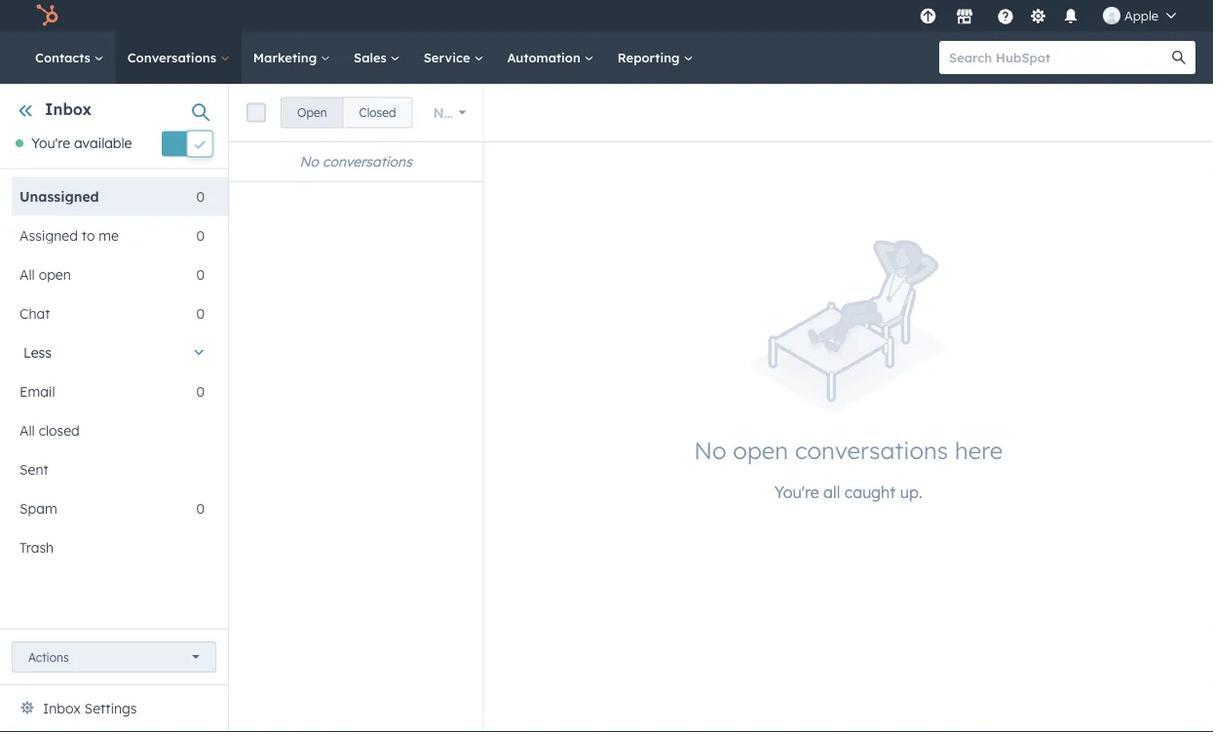 Task type: vqa. For each thing, say whether or not it's contained in the screenshot.
Calling on the left top
no



Task type: describe. For each thing, give the bounding box(es) containing it.
1 vertical spatial conversations
[[796, 436, 949, 465]]

service
[[424, 49, 474, 65]]

no conversations
[[300, 153, 412, 170]]

reporting link
[[606, 31, 705, 84]]

inbox settings
[[43, 700, 137, 717]]

to
[[82, 227, 95, 244]]

sent button
[[12, 450, 205, 489]]

settings link
[[1027, 5, 1051, 26]]

caught
[[845, 483, 896, 502]]

help image
[[997, 9, 1015, 26]]

you're available image
[[16, 140, 23, 147]]

all closed button
[[12, 411, 205, 450]]

newest
[[433, 104, 483, 121]]

search image
[[1173, 51, 1187, 64]]

trash button
[[12, 528, 205, 567]]

conversations
[[127, 49, 220, 65]]

marketplaces button
[[945, 0, 986, 31]]

automation link
[[496, 31, 606, 84]]

assigned to me
[[20, 227, 119, 244]]

inbox for inbox settings
[[43, 700, 81, 717]]

open for no
[[734, 436, 789, 465]]

settings image
[[1030, 8, 1048, 26]]

upgrade link
[[917, 5, 941, 26]]

conversations link
[[116, 31, 242, 84]]

Open button
[[281, 97, 344, 128]]

0 for email
[[196, 383, 205, 400]]

open for all
[[39, 266, 71, 283]]

all open
[[20, 266, 71, 283]]

email
[[20, 383, 55, 400]]

notifications button
[[1055, 0, 1088, 31]]

0 vertical spatial conversations
[[323, 153, 412, 170]]

sent
[[20, 461, 48, 478]]

search button
[[1163, 41, 1196, 74]]

actions
[[28, 650, 69, 664]]

you're for you're available
[[31, 135, 70, 152]]

no for no conversations
[[300, 153, 319, 170]]

me
[[99, 227, 119, 244]]

apple button
[[1092, 0, 1189, 31]]

spam
[[20, 500, 57, 517]]

hubspot link
[[23, 4, 73, 27]]

sales
[[354, 49, 391, 65]]

apple
[[1125, 7, 1159, 23]]

trash
[[20, 539, 54, 556]]



Task type: locate. For each thing, give the bounding box(es) containing it.
1 vertical spatial inbox
[[43, 700, 81, 717]]

you're for you're all caught up.
[[775, 483, 820, 502]]

closed
[[359, 105, 396, 120]]

1 vertical spatial you're
[[775, 483, 820, 502]]

you're inside no open conversations here main content
[[775, 483, 820, 502]]

0 horizontal spatial no
[[300, 153, 319, 170]]

marketplaces image
[[957, 9, 974, 26]]

bob builder image
[[1104, 7, 1121, 24]]

0 for assigned to me
[[196, 227, 205, 244]]

open up you're all caught up.
[[734, 436, 789, 465]]

0 vertical spatial inbox
[[45, 99, 92, 119]]

you're left all
[[775, 483, 820, 502]]

5 0 from the top
[[196, 383, 205, 400]]

all
[[20, 266, 35, 283], [20, 422, 35, 439]]

you're right the you're available icon
[[31, 135, 70, 152]]

all closed
[[20, 422, 80, 439]]

open down 'assigned'
[[39, 266, 71, 283]]

unassigned
[[20, 188, 99, 205]]

closed
[[39, 422, 80, 439]]

0 horizontal spatial open
[[39, 266, 71, 283]]

1 horizontal spatial you're
[[775, 483, 820, 502]]

up.
[[901, 483, 923, 502]]

inbox settings link
[[43, 697, 137, 721]]

0 horizontal spatial conversations
[[323, 153, 412, 170]]

automation
[[507, 49, 585, 65]]

open
[[39, 266, 71, 283], [734, 436, 789, 465]]

2 all from the top
[[20, 422, 35, 439]]

0 vertical spatial open
[[39, 266, 71, 283]]

open
[[297, 105, 327, 120]]

1 horizontal spatial conversations
[[796, 436, 949, 465]]

1 horizontal spatial no
[[694, 436, 727, 465]]

available
[[74, 135, 132, 152]]

conversations up caught
[[796, 436, 949, 465]]

1 horizontal spatial open
[[734, 436, 789, 465]]

0 vertical spatial all
[[20, 266, 35, 283]]

conversations down closed button
[[323, 153, 412, 170]]

all for all open
[[20, 266, 35, 283]]

chat
[[20, 305, 50, 322]]

contacts link
[[23, 31, 116, 84]]

1 vertical spatial no
[[694, 436, 727, 465]]

all for all closed
[[20, 422, 35, 439]]

reporting
[[618, 49, 684, 65]]

no open conversations here main content
[[229, 84, 1214, 732]]

0 for unassigned
[[196, 188, 205, 205]]

group containing open
[[281, 97, 413, 128]]

no open conversations here
[[694, 436, 1004, 465]]

apple menu
[[915, 0, 1191, 31]]

Closed button
[[343, 97, 413, 128]]

newest button
[[421, 93, 483, 132]]

help button
[[990, 0, 1023, 31]]

open inside main content
[[734, 436, 789, 465]]

settings
[[84, 700, 137, 717]]

0
[[196, 188, 205, 205], [196, 227, 205, 244], [196, 266, 205, 283], [196, 305, 205, 322], [196, 383, 205, 400], [196, 500, 205, 517]]

0 horizontal spatial you're
[[31, 135, 70, 152]]

you're available
[[31, 135, 132, 152]]

3 0 from the top
[[196, 266, 205, 283]]

0 for all open
[[196, 266, 205, 283]]

marketing
[[253, 49, 321, 65]]

1 vertical spatial open
[[734, 436, 789, 465]]

group
[[281, 97, 413, 128]]

inbox left settings
[[43, 700, 81, 717]]

1 vertical spatial all
[[20, 422, 35, 439]]

conversations
[[323, 153, 412, 170], [796, 436, 949, 465]]

4 0 from the top
[[196, 305, 205, 322]]

notifications image
[[1063, 9, 1080, 26]]

you're
[[31, 135, 70, 152], [775, 483, 820, 502]]

2 0 from the top
[[196, 227, 205, 244]]

0 for spam
[[196, 500, 205, 517]]

group inside no open conversations here main content
[[281, 97, 413, 128]]

inbox
[[45, 99, 92, 119], [43, 700, 81, 717]]

upgrade image
[[920, 8, 937, 26]]

6 0 from the top
[[196, 500, 205, 517]]

Search HubSpot search field
[[940, 41, 1179, 74]]

sales link
[[342, 31, 412, 84]]

all inside button
[[20, 422, 35, 439]]

you're all caught up.
[[775, 483, 923, 502]]

all
[[824, 483, 841, 502]]

inbox for inbox
[[45, 99, 92, 119]]

hubspot image
[[35, 4, 59, 27]]

assigned
[[20, 227, 78, 244]]

inbox up you're available
[[45, 99, 92, 119]]

0 vertical spatial no
[[300, 153, 319, 170]]

all up chat
[[20, 266, 35, 283]]

0 for chat
[[196, 305, 205, 322]]

less
[[23, 344, 52, 361]]

0 vertical spatial you're
[[31, 135, 70, 152]]

1 0 from the top
[[196, 188, 205, 205]]

1 all from the top
[[20, 266, 35, 283]]

service link
[[412, 31, 496, 84]]

no
[[300, 153, 319, 170], [694, 436, 727, 465]]

actions button
[[12, 642, 216, 673]]

contacts
[[35, 49, 94, 65]]

all left closed
[[20, 422, 35, 439]]

no for no open conversations here
[[694, 436, 727, 465]]

here
[[956, 436, 1004, 465]]

marketing link
[[242, 31, 342, 84]]



